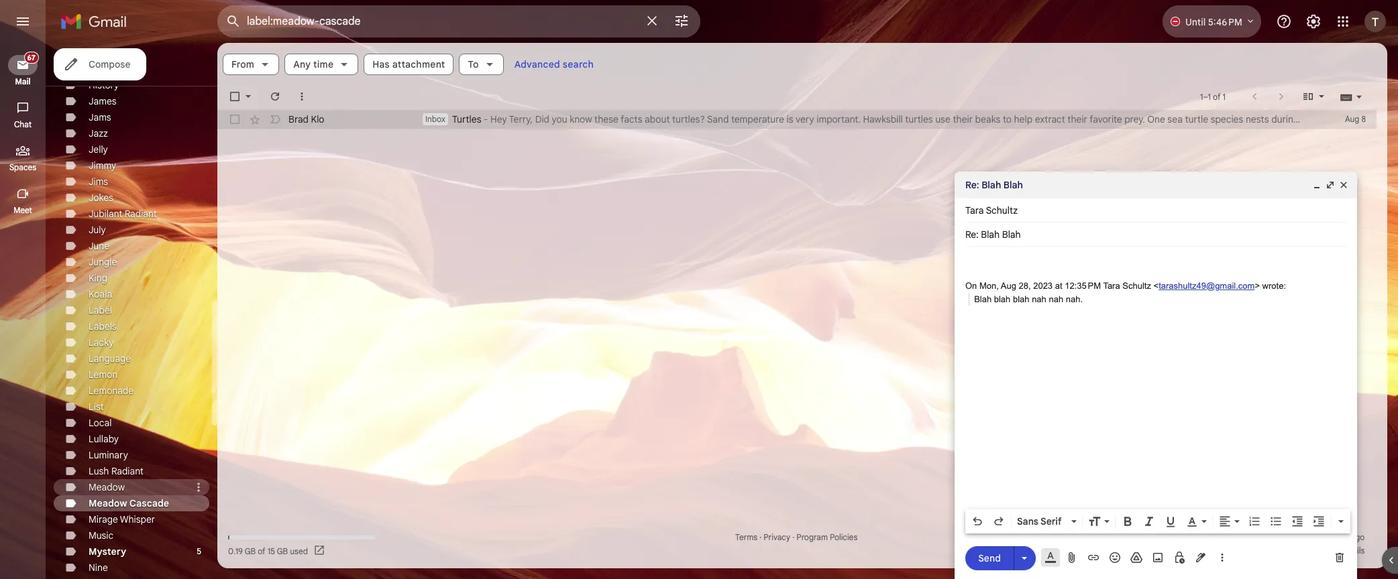 Task type: locate. For each thing, give the bounding box(es) containing it.
koala
[[89, 288, 112, 301]]

insert emoji ‪(⌘⇧2)‬ image
[[1108, 551, 1122, 565]]

2 meadow from the top
[[89, 498, 127, 510]]

numbered list ‪(⌘⇧7)‬ image
[[1248, 515, 1261, 529]]

privacy link
[[764, 533, 790, 543]]

on
[[965, 281, 977, 291]]

jimmy
[[89, 160, 116, 172]]

0 horizontal spatial aug
[[1001, 281, 1016, 291]]

ago
[[1351, 533, 1365, 543]]

used
[[290, 546, 308, 556]]

settings image
[[1306, 13, 1322, 30]]

1 vertical spatial radiant
[[111, 466, 143, 478]]

terms · privacy · program policies
[[735, 533, 858, 543]]

tarashultz49@gmail.com
[[1159, 281, 1255, 291]]

aug inside row
[[1345, 114, 1359, 124]]

12:35 pm
[[1065, 281, 1101, 291]]

3 1 from the left
[[1223, 92, 1226, 102]]

june link
[[89, 240, 109, 252]]

more options image
[[1218, 551, 1226, 565]]

label link
[[89, 305, 112, 317]]

aug left "8"
[[1345, 114, 1359, 124]]

0 vertical spatial radiant
[[125, 208, 157, 220]]

· right privacy link
[[792, 533, 795, 543]]

1 horizontal spatial ·
[[792, 533, 795, 543]]

nah.
[[1066, 294, 1083, 304]]

more formatting options image
[[1334, 515, 1348, 529]]

jokes
[[89, 192, 113, 204]]

insert photo image
[[1151, 551, 1165, 565]]

jelly link
[[89, 144, 108, 156]]

1 vertical spatial aug
[[1001, 281, 1016, 291]]

any time
[[293, 58, 334, 70]]

brad klo
[[288, 113, 324, 125]]

0 horizontal spatial ·
[[760, 533, 762, 543]]

spaces
[[9, 162, 36, 172]]

at
[[1055, 281, 1062, 291]]

king link
[[89, 272, 107, 284]]

1 vertical spatial of
[[258, 546, 265, 556]]

aug 8
[[1345, 114, 1366, 124]]

meadow cascade link
[[89, 498, 169, 510]]

from
[[231, 58, 254, 70]]

1 · from the left
[[760, 533, 762, 543]]

28,
[[1019, 281, 1031, 291]]

gb right 0.19
[[245, 546, 256, 556]]

1 horizontal spatial gb
[[277, 546, 288, 556]]

<
[[1154, 281, 1159, 291]]

1 horizontal spatial blah
[[1013, 294, 1029, 304]]

0 vertical spatial of
[[1213, 92, 1221, 102]]

1 horizontal spatial aug
[[1345, 114, 1359, 124]]

meadow for meadow link
[[89, 482, 125, 494]]

30
[[1308, 533, 1318, 543]]

footer containing terms
[[217, 531, 1377, 558]]

main content
[[217, 43, 1387, 569]]

temperature
[[731, 113, 784, 125]]

schultz
[[1123, 281, 1151, 291]]

2 their from the left
[[1068, 113, 1087, 125]]

program
[[797, 533, 828, 543]]

Search in mail text field
[[247, 15, 636, 28]]

pop out image
[[1325, 180, 1336, 191]]

1 vertical spatial meadow
[[89, 498, 127, 510]]

jungle link
[[89, 256, 117, 268]]

2 gb from the left
[[277, 546, 288, 556]]

1
[[1200, 92, 1203, 102], [1208, 92, 1211, 102], [1223, 92, 1226, 102]]

blah
[[994, 294, 1011, 304], [1013, 294, 1029, 304]]

None checkbox
[[228, 90, 242, 103]]

local
[[89, 417, 112, 429]]

language link
[[89, 353, 131, 365]]

jubilant
[[89, 208, 122, 220]]

use
[[935, 113, 951, 125]]

radiant for lush radiant
[[111, 466, 143, 478]]

1 meadow from the top
[[89, 482, 125, 494]]

music link
[[89, 530, 113, 542]]

details link
[[1340, 546, 1365, 556]]

select input tool image
[[1355, 92, 1363, 102]]

italic ‪(⌘i)‬ image
[[1142, 515, 1156, 529]]

jungle
[[89, 256, 117, 268]]

radiant right jubilant
[[125, 208, 157, 220]]

of right –
[[1213, 92, 1221, 102]]

music
[[89, 530, 113, 542]]

beaks
[[975, 113, 1001, 125]]

of
[[1213, 92, 1221, 102], [258, 546, 265, 556]]

sans serif
[[1017, 516, 1062, 528]]

navigation
[[0, 43, 47, 580]]

>
[[1255, 281, 1260, 291]]

about
[[645, 113, 670, 125]]

mail heading
[[0, 76, 46, 87]]

advanced search
[[514, 58, 594, 70]]

0 horizontal spatial gb
[[245, 546, 256, 556]]

aug inside on mon, aug 28, 2023 at 12:35 pm tara schultz < tarashultz49@gmail.com > wrote: blah blah blah nah nah nah.
[[1001, 281, 1016, 291]]

8
[[1361, 114, 1366, 124]]

is
[[787, 113, 793, 125]]

· right terms at the bottom right of the page
[[760, 533, 762, 543]]

nah down 2023
[[1032, 294, 1046, 304]]

0 horizontal spatial nah
[[1032, 294, 1046, 304]]

of inside "footer"
[[258, 546, 265, 556]]

0 horizontal spatial 1
[[1200, 92, 1203, 102]]

of left 15
[[258, 546, 265, 556]]

chat
[[14, 119, 32, 129]]

search in mail image
[[221, 9, 246, 34]]

1 horizontal spatial 1
[[1208, 92, 1211, 102]]

blah down the mon,
[[994, 294, 1011, 304]]

0 vertical spatial aug
[[1345, 114, 1359, 124]]

terms link
[[735, 533, 757, 543]]

gb
[[245, 546, 256, 556], [277, 546, 288, 556]]

meadow for meadow cascade
[[89, 498, 127, 510]]

jelly
[[89, 144, 108, 156]]

nine link
[[89, 562, 108, 574]]

footer
[[217, 531, 1377, 558]]

language
[[89, 353, 131, 365]]

2 · from the left
[[792, 533, 795, 543]]

aug left 28,
[[1001, 281, 1016, 291]]

toggle confidential mode image
[[1173, 551, 1186, 565]]

main content containing from
[[217, 43, 1387, 569]]

history link
[[89, 79, 119, 91]]

cascade
[[129, 498, 169, 510]]

1 nah from the left
[[1032, 294, 1046, 304]]

local link
[[89, 417, 112, 429]]

blah down 28,
[[1013, 294, 1029, 304]]

row
[[217, 110, 1377, 129]]

radiant for jubilant radiant
[[125, 208, 157, 220]]

toggle split pane mode image
[[1301, 90, 1315, 103]]

nah down at
[[1049, 294, 1063, 304]]

luminary link
[[89, 449, 128, 462]]

meadow down meadow link
[[89, 498, 127, 510]]

1 horizontal spatial their
[[1068, 113, 1087, 125]]

turtle
[[1185, 113, 1208, 125]]

gb right 15
[[277, 546, 288, 556]]

meadow down lush
[[89, 482, 125, 494]]

2 nah from the left
[[1049, 294, 1063, 304]]

15
[[267, 546, 275, 556]]

any
[[293, 58, 311, 70]]

2 1 from the left
[[1208, 92, 1211, 102]]

0 horizontal spatial blah
[[994, 294, 1011, 304]]

footer inside main content
[[217, 531, 1377, 558]]

1 horizontal spatial nah
[[1049, 294, 1063, 304]]

radiant down luminary link
[[111, 466, 143, 478]]

dialog
[[955, 172, 1357, 580]]

inbox
[[425, 114, 445, 124]]

None checkbox
[[228, 113, 242, 126]]

lush radiant
[[89, 466, 143, 478]]

their right the 'extract'
[[1068, 113, 1087, 125]]

sand
[[707, 113, 729, 125]]

support image
[[1276, 13, 1292, 30]]

hey
[[490, 113, 507, 125]]

0 horizontal spatial their
[[953, 113, 973, 125]]

indent more ‪(⌘])‬ image
[[1312, 515, 1326, 529]]

list
[[89, 401, 104, 413]]

0 vertical spatial meadow
[[89, 482, 125, 494]]

spaces heading
[[0, 162, 46, 173]]

species
[[1211, 113, 1243, 125]]

important.
[[817, 113, 861, 125]]

insert link ‪(⌘k)‬ image
[[1087, 551, 1100, 565]]

2 horizontal spatial 1
[[1223, 92, 1226, 102]]

-
[[484, 113, 488, 125]]

attach files image
[[1065, 551, 1079, 565]]

0 horizontal spatial of
[[258, 546, 265, 556]]

luminary
[[89, 449, 128, 462]]

their right use
[[953, 113, 973, 125]]

attachment
[[392, 58, 445, 70]]

nah
[[1032, 294, 1046, 304], [1049, 294, 1063, 304]]

jims link
[[89, 176, 108, 188]]



Task type: describe. For each thing, give the bounding box(es) containing it.
july link
[[89, 224, 106, 236]]

formatting options toolbar
[[965, 510, 1350, 534]]

wrote:
[[1262, 281, 1286, 291]]

mystery
[[89, 546, 126, 558]]

lacky
[[89, 337, 114, 349]]

search
[[563, 58, 594, 70]]

these
[[594, 113, 619, 125]]

minimize image
[[1312, 180, 1322, 191]]

navigation containing mail
[[0, 43, 47, 580]]

label
[[89, 305, 112, 317]]

james link
[[89, 95, 117, 107]]

more send options image
[[1018, 552, 1031, 565]]

time
[[313, 58, 334, 70]]

july
[[89, 224, 106, 236]]

more image
[[295, 90, 309, 103]]

has
[[373, 58, 390, 70]]

very
[[796, 113, 814, 125]]

jubilant radiant link
[[89, 208, 157, 220]]

king
[[89, 272, 107, 284]]

tara
[[1103, 281, 1120, 291]]

turtles?
[[672, 113, 705, 125]]

advanced search options image
[[668, 7, 695, 34]]

close image
[[1338, 180, 1349, 191]]

facts
[[621, 113, 642, 125]]

turtles
[[452, 113, 481, 125]]

67 link
[[8, 52, 39, 75]]

terry,
[[509, 113, 533, 125]]

clear search image
[[639, 7, 666, 34]]

undo ‪(⌘z)‬ image
[[971, 515, 984, 529]]

send
[[978, 552, 1001, 565]]

chat heading
[[0, 119, 46, 130]]

1 blah from the left
[[994, 294, 1011, 304]]

mon,
[[979, 281, 999, 291]]

1 1 from the left
[[1200, 92, 1203, 102]]

details
[[1340, 546, 1365, 556]]

nests
[[1246, 113, 1269, 125]]

brad
[[288, 113, 309, 125]]

bulleted list ‪(⌘⇧8)‬ image
[[1269, 515, 1283, 529]]

underline ‪(⌘u)‬ image
[[1164, 516, 1177, 529]]

compose
[[89, 58, 130, 70]]

1 horizontal spatial of
[[1213, 92, 1221, 102]]

lush
[[89, 466, 109, 478]]

gmail image
[[60, 8, 134, 35]]

redo ‪(⌘y)‬ image
[[992, 515, 1006, 529]]

hawksbill
[[863, 113, 903, 125]]

none checkbox inside row
[[228, 113, 242, 126]]

67
[[27, 53, 36, 62]]

sans serif option
[[1014, 515, 1069, 529]]

jims
[[89, 176, 108, 188]]

indent less ‪(⌘[)‬ image
[[1291, 515, 1304, 529]]

Message Body text field
[[965, 254, 1346, 506]]

during
[[1271, 113, 1299, 125]]

meadow cascade
[[89, 498, 169, 510]]

has attachment
[[373, 58, 445, 70]]

mystery link
[[89, 546, 126, 558]]

koala link
[[89, 288, 112, 301]]

to
[[1003, 113, 1012, 125]]

history
[[89, 79, 119, 91]]

lullaby link
[[89, 433, 119, 445]]

follow link to manage storage image
[[313, 545, 327, 558]]

meet
[[14, 205, 32, 215]]

list link
[[89, 401, 104, 413]]

james
[[89, 95, 117, 107]]

sans
[[1017, 516, 1038, 528]]

last
[[1228, 533, 1244, 543]]

lemonade link
[[89, 385, 134, 397]]

lacky link
[[89, 337, 114, 349]]

bold ‪(⌘b)‬ image
[[1121, 515, 1134, 529]]

labels
[[89, 321, 117, 333]]

one
[[1147, 113, 1165, 125]]

any time button
[[285, 54, 358, 75]]

insert signature image
[[1194, 551, 1208, 565]]

tarashultz49@gmail.com link
[[1159, 281, 1255, 291]]

refresh image
[[268, 90, 282, 103]]

serif
[[1041, 516, 1062, 528]]

you
[[552, 113, 567, 125]]

5
[[197, 547, 201, 557]]

1 – 1 of 1
[[1200, 92, 1226, 102]]

0.19
[[228, 546, 243, 556]]

mirage whisper
[[89, 514, 155, 526]]

dialog containing sans serif
[[955, 172, 1357, 580]]

2 blah from the left
[[1013, 294, 1029, 304]]

terms
[[735, 533, 757, 543]]

1 gb from the left
[[245, 546, 256, 556]]

klo
[[311, 113, 324, 125]]

Search in mail search field
[[217, 5, 700, 38]]

lemon
[[89, 369, 118, 381]]

to
[[468, 58, 479, 70]]

know
[[570, 113, 592, 125]]

lush radiant link
[[89, 466, 143, 478]]

meet heading
[[0, 205, 46, 216]]

account
[[1246, 533, 1275, 543]]

program policies link
[[797, 533, 858, 543]]

june
[[89, 240, 109, 252]]

activity:
[[1277, 533, 1306, 543]]

jams
[[89, 111, 111, 123]]

send button
[[965, 546, 1014, 571]]

extract
[[1035, 113, 1065, 125]]

day
[[1318, 113, 1333, 125]]

Subject field
[[965, 228, 1346, 242]]

advanced search button
[[509, 52, 599, 76]]

row containing brad klo
[[217, 110, 1377, 129]]

insert files using drive image
[[1130, 551, 1143, 565]]

minutes
[[1320, 533, 1349, 543]]

1 their from the left
[[953, 113, 973, 125]]

nine
[[89, 562, 108, 574]]

main menu image
[[15, 13, 31, 30]]

jokes link
[[89, 192, 113, 204]]

discard draft ‪(⌘⇧d)‬ image
[[1333, 551, 1346, 565]]

jazz link
[[89, 127, 108, 140]]

policies
[[830, 533, 858, 543]]

jubilant radiant
[[89, 208, 157, 220]]

has attachment button
[[364, 54, 454, 75]]



Task type: vqa. For each thing, say whether or not it's contained in the screenshot.
Jelly LINK
yes



